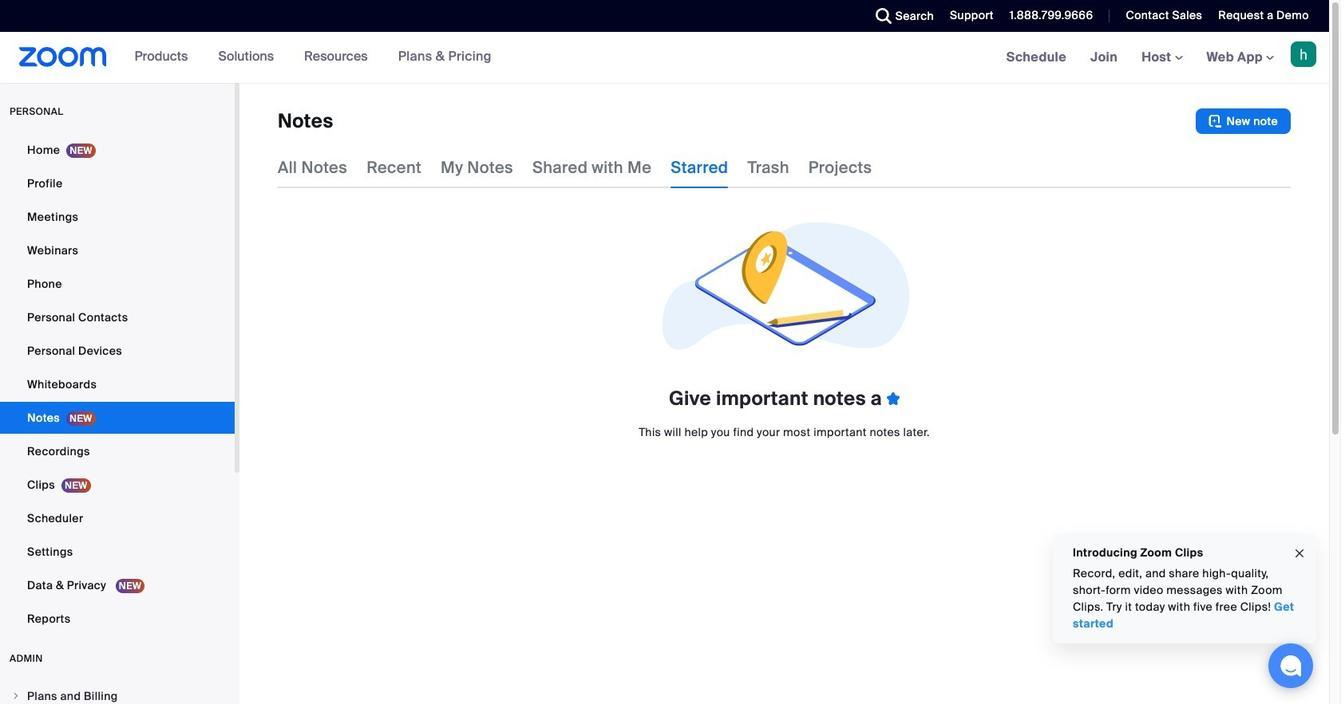 Task type: vqa. For each thing, say whether or not it's contained in the screenshot.
right ICON
yes



Task type: locate. For each thing, give the bounding box(es) containing it.
banner
[[0, 32, 1329, 84]]

application
[[278, 109, 1291, 134]]

right image
[[11, 692, 21, 702]]

menu item
[[0, 682, 235, 705]]

open chat image
[[1280, 655, 1302, 678]]

tabs of all notes page tab list
[[278, 147, 872, 188]]

product information navigation
[[107, 32, 504, 83]]



Task type: describe. For each thing, give the bounding box(es) containing it.
meetings navigation
[[994, 32, 1329, 84]]

profile picture image
[[1291, 42, 1316, 67]]

close image
[[1293, 545, 1306, 563]]

zoom logo image
[[19, 47, 107, 67]]

personal menu menu
[[0, 134, 235, 637]]



